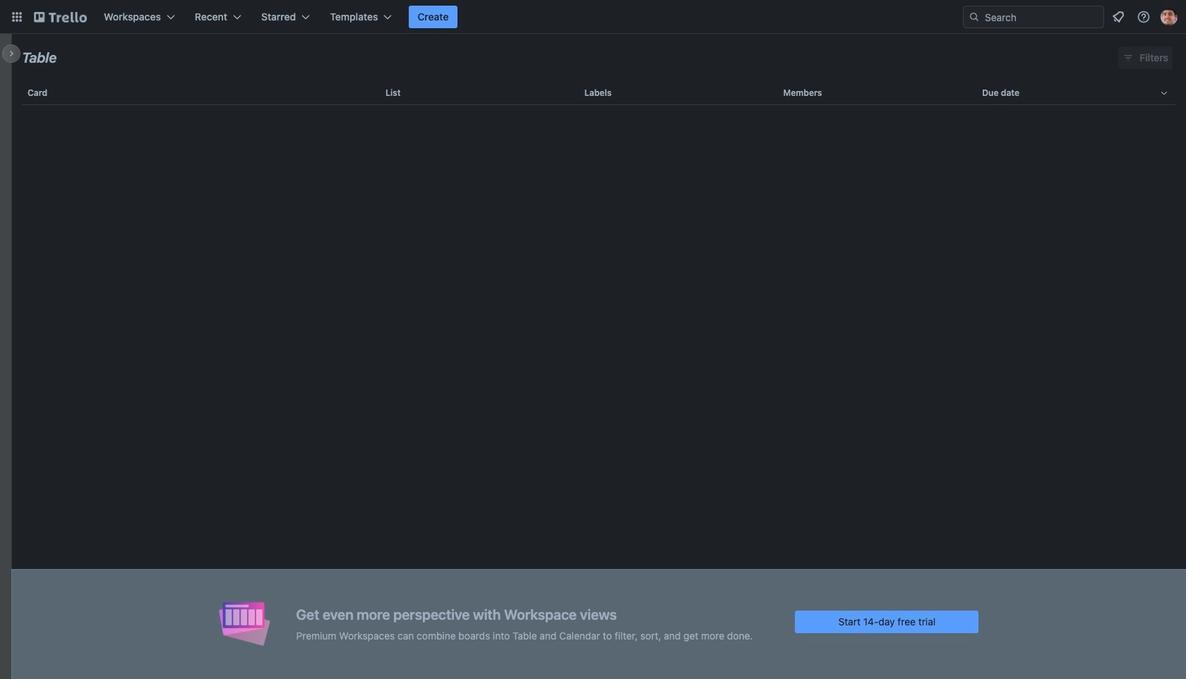 Task type: locate. For each thing, give the bounding box(es) containing it.
row
[[22, 76, 1175, 110]]

table
[[11, 76, 1186, 680]]

Search field
[[963, 6, 1104, 28]]

back to home image
[[34, 6, 87, 28]]

search image
[[969, 11, 980, 23]]

None text field
[[22, 44, 57, 71]]

0 notifications image
[[1110, 8, 1127, 25]]

primary element
[[0, 0, 1186, 34]]



Task type: describe. For each thing, give the bounding box(es) containing it.
open information menu image
[[1137, 10, 1151, 24]]

james peterson (jamespeterson93) image
[[1161, 8, 1178, 25]]



Task type: vqa. For each thing, say whether or not it's contained in the screenshot.
of associated with Workspace
no



